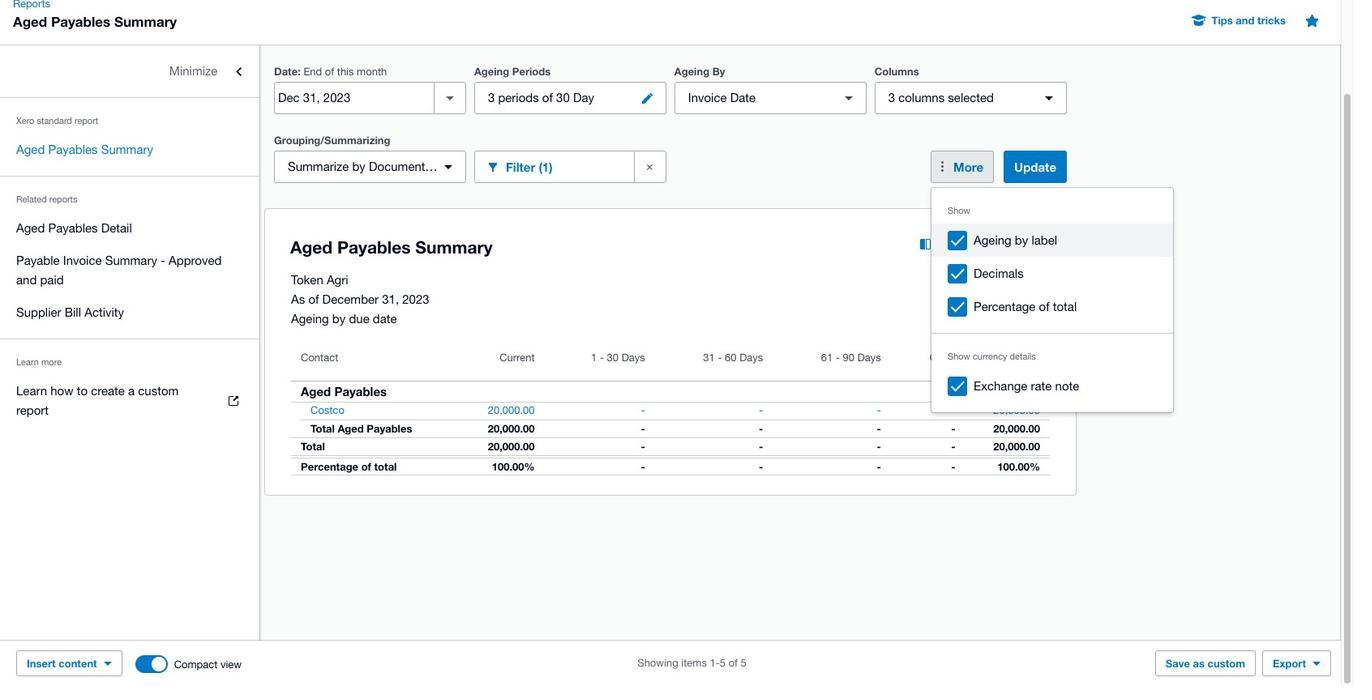 Task type: vqa. For each thing, say whether or not it's contained in the screenshot.
AGED RECEIVABLES SUMMARY link
no



Task type: describe. For each thing, give the bounding box(es) containing it.
learn how to create a custom report
[[16, 384, 179, 418]]

show for show
[[948, 206, 970, 216]]

filter (1)
[[506, 159, 553, 174]]

insert content
[[27, 657, 97, 670]]

by for ageing
[[1015, 233, 1028, 247]]

december
[[322, 293, 379, 306]]

total button
[[965, 342, 1050, 381]]

date : end of this month
[[274, 65, 387, 78]]

1-
[[710, 657, 720, 670]]

show for show currency details
[[948, 352, 970, 362]]

custom inside learn how to create a custom report
[[138, 384, 179, 398]]

save as custom button
[[1155, 651, 1256, 677]]

columns for reorder
[[987, 238, 1037, 252]]

custom inside button
[[1208, 657, 1245, 670]]

to
[[77, 384, 88, 398]]

of inside date : end of this month
[[325, 66, 334, 78]]

filter (1) button
[[474, 151, 634, 183]]

2 - link from the left
[[749, 403, 773, 419]]

2 100.00% from the left
[[997, 460, 1040, 473]]

update
[[1014, 160, 1056, 174]]

currency
[[973, 352, 1007, 362]]

update button
[[1004, 151, 1067, 183]]

tips and tricks button
[[1182, 7, 1295, 33]]

more button
[[931, 151, 994, 183]]

summary for aged payables summary link
[[101, 143, 153, 156]]

save as custom
[[1166, 657, 1245, 670]]

minimize button
[[0, 55, 259, 88]]

view
[[220, 659, 242, 671]]

payables down xero standard report
[[48, 143, 98, 156]]

insert content button
[[16, 651, 122, 677]]

30 inside 'button'
[[556, 91, 570, 105]]

2 vertical spatial total
[[301, 440, 325, 453]]

aged payables detail link
[[0, 212, 259, 245]]

and inside payable invoice summary - approved and paid
[[16, 273, 37, 287]]

aged payables detail
[[16, 221, 132, 235]]

1 5 from the left
[[720, 657, 726, 670]]

as
[[1193, 657, 1205, 670]]

detail
[[101, 221, 132, 235]]

document
[[369, 160, 425, 173]]

3 columns selected
[[888, 91, 994, 105]]

- inside payable invoice summary - approved and paid
[[161, 254, 165, 268]]

:
[[298, 65, 301, 78]]

details
[[1010, 352, 1036, 362]]

days for 31 - 60 days
[[739, 352, 763, 364]]

more
[[41, 358, 62, 367]]

invoice date button
[[674, 82, 866, 114]]

older
[[930, 352, 955, 364]]

group containing ageing by label
[[931, 188, 1173, 413]]

xero
[[16, 116, 34, 126]]

payables down contact button
[[334, 384, 387, 399]]

show currency details
[[948, 352, 1036, 362]]

date inside popup button
[[730, 91, 756, 105]]

60
[[725, 352, 737, 364]]

remove from favorites image
[[1295, 4, 1328, 36]]

token
[[291, 273, 323, 287]]

31 - 60 days button
[[655, 342, 773, 381]]

type
[[429, 160, 454, 173]]

export button
[[1262, 651, 1331, 677]]

aged payables summary link
[[0, 134, 259, 166]]

ageing inside token agri as of december 31, 2023 ageing by due date
[[291, 312, 329, 326]]

ageing for ageing periods
[[474, 65, 509, 78]]

exchange rate note button
[[931, 370, 1173, 403]]

days for 61 - 90 days
[[857, 352, 881, 364]]

61 - 90 days button
[[773, 342, 891, 381]]

3 periods of 30 day
[[488, 91, 594, 105]]

61 - 90 days
[[821, 352, 881, 364]]

showing
[[637, 657, 678, 670]]

total inside report output element
[[374, 460, 397, 473]]

aged inside "link"
[[16, 221, 45, 235]]

total inside button
[[1018, 352, 1040, 364]]

by inside token agri as of december 31, 2023 ageing by due date
[[332, 312, 346, 326]]

2023
[[402, 293, 429, 306]]

contact
[[301, 352, 338, 364]]

day
[[573, 91, 594, 105]]

learn how to create a custom report link
[[0, 375, 259, 427]]

31
[[703, 352, 715, 364]]

1
[[591, 352, 597, 364]]

summarize by document type button
[[274, 151, 466, 183]]

total aged payables
[[310, 422, 412, 435]]

3 for 3 columns selected
[[888, 91, 895, 105]]

invoice inside payable invoice summary - approved and paid
[[63, 254, 102, 268]]

by for summarize
[[352, 160, 366, 173]]

percentage of total button
[[931, 290, 1173, 323]]

periods
[[498, 91, 539, 105]]

list of convenience dates image
[[434, 82, 466, 114]]

summarize by document type
[[288, 160, 454, 173]]

3 for 3 periods of 30 day
[[488, 91, 495, 105]]

by
[[712, 65, 725, 78]]

supplier
[[16, 306, 61, 319]]

percentage inside button
[[974, 300, 1036, 314]]

export
[[1273, 657, 1306, 670]]

insert
[[27, 657, 56, 670]]

tips and tricks
[[1212, 14, 1286, 27]]

reorder
[[937, 238, 984, 252]]

bill
[[65, 306, 81, 319]]

1 - link from the left
[[631, 403, 655, 419]]

activity
[[84, 306, 124, 319]]

summarize
[[288, 160, 349, 173]]

31,
[[382, 293, 399, 306]]

invoice date
[[688, 91, 756, 105]]

related
[[16, 195, 47, 204]]

periods
[[512, 65, 551, 78]]

2 5 from the left
[[741, 657, 747, 670]]

payable
[[16, 254, 60, 268]]

reorder columns button
[[907, 229, 1050, 261]]

more
[[953, 160, 983, 174]]



Task type: locate. For each thing, give the bounding box(es) containing it.
save
[[1166, 657, 1190, 670]]

invoice
[[688, 91, 727, 105], [63, 254, 102, 268]]

how
[[50, 384, 73, 398]]

ageing for ageing by label
[[974, 233, 1011, 247]]

61
[[821, 352, 833, 364]]

total inside percentage of total button
[[1053, 300, 1077, 314]]

by left due
[[332, 312, 346, 326]]

0 horizontal spatial invoice
[[63, 254, 102, 268]]

exchange
[[974, 379, 1027, 393]]

1 vertical spatial percentage of total
[[301, 460, 397, 473]]

aged
[[13, 13, 47, 30], [16, 143, 45, 156], [16, 221, 45, 235], [301, 384, 331, 399], [338, 422, 364, 435]]

approved
[[169, 254, 222, 268]]

total
[[1053, 300, 1077, 314], [374, 460, 397, 473]]

1 vertical spatial date
[[730, 91, 756, 105]]

0 vertical spatial custom
[[138, 384, 179, 398]]

paid
[[40, 273, 64, 287]]

payable invoice summary - approved and paid
[[16, 254, 222, 287]]

percentage of total down decimals at the right of the page
[[974, 300, 1077, 314]]

of
[[325, 66, 334, 78], [542, 91, 553, 105], [308, 293, 319, 306], [1039, 300, 1050, 314], [361, 460, 371, 473], [729, 657, 738, 670]]

0 vertical spatial aged payables summary
[[13, 13, 177, 30]]

report right standard
[[75, 116, 98, 126]]

1 3 from the left
[[488, 91, 495, 105]]

list box containing ageing by label
[[931, 188, 1173, 413]]

show left currency
[[948, 352, 970, 362]]

date
[[274, 65, 298, 78], [730, 91, 756, 105]]

learn down learn more
[[16, 384, 47, 398]]

3 periods of 30 day button
[[474, 82, 666, 114]]

0 horizontal spatial date
[[274, 65, 298, 78]]

1 - 30 days button
[[544, 342, 655, 381]]

current
[[500, 352, 535, 364]]

3 - link from the left
[[867, 403, 891, 419]]

by down 'grouping/summarizing'
[[352, 160, 366, 173]]

days right 90
[[857, 352, 881, 364]]

3 left periods
[[488, 91, 495, 105]]

20,000.00 link
[[478, 403, 544, 419], [984, 403, 1050, 419]]

as
[[291, 293, 305, 306]]

1 horizontal spatial 100.00%
[[997, 460, 1040, 473]]

0 horizontal spatial 3
[[488, 91, 495, 105]]

1 horizontal spatial invoice
[[688, 91, 727, 105]]

1 vertical spatial and
[[16, 273, 37, 287]]

1 - 30 days
[[591, 352, 645, 364]]

1 horizontal spatial columns
[[987, 238, 1037, 252]]

of left "this"
[[325, 66, 334, 78]]

0 vertical spatial 30
[[556, 91, 570, 105]]

total down total aged payables
[[374, 460, 397, 473]]

1 horizontal spatial total
[[1053, 300, 1077, 314]]

1 vertical spatial report
[[16, 404, 49, 418]]

learn
[[16, 358, 39, 367], [16, 384, 47, 398]]

xero standard report
[[16, 116, 98, 126]]

ageing inside button
[[974, 233, 1011, 247]]

of inside 'button'
[[542, 91, 553, 105]]

4 - link from the left
[[942, 403, 965, 419]]

content
[[59, 657, 97, 670]]

supplier bill activity
[[16, 306, 124, 319]]

by
[[352, 160, 366, 173], [1015, 233, 1028, 247], [332, 312, 346, 326]]

1 vertical spatial custom
[[1208, 657, 1245, 670]]

1 vertical spatial show
[[948, 352, 970, 362]]

invoice down the aged payables detail
[[63, 254, 102, 268]]

2 horizontal spatial days
[[857, 352, 881, 364]]

payable invoice summary - approved and paid link
[[0, 245, 259, 297]]

0 horizontal spatial 30
[[556, 91, 570, 105]]

1 vertical spatial total
[[374, 460, 397, 473]]

of inside report output element
[[361, 460, 371, 473]]

summary down aged payables detail "link"
[[105, 254, 157, 268]]

showing items 1-5 of 5
[[637, 657, 747, 670]]

- inside button
[[836, 352, 840, 364]]

2 days from the left
[[739, 352, 763, 364]]

of right 1-
[[729, 657, 738, 670]]

invoice inside popup button
[[688, 91, 727, 105]]

items
[[681, 657, 707, 670]]

learn for learn more
[[16, 358, 39, 367]]

report down learn more
[[16, 404, 49, 418]]

decimals button
[[931, 257, 1173, 290]]

learn inside learn how to create a custom report
[[16, 384, 47, 398]]

older button
[[891, 342, 965, 381]]

aged payables summary down xero standard report
[[16, 143, 153, 156]]

compact
[[174, 659, 218, 671]]

grouping/summarizing
[[274, 134, 390, 147]]

-
[[161, 254, 165, 268], [600, 352, 604, 364], [718, 352, 722, 364], [836, 352, 840, 364], [641, 405, 645, 417], [759, 405, 763, 417], [877, 405, 881, 417], [951, 405, 955, 417], [641, 422, 645, 435], [759, 422, 763, 435], [877, 422, 881, 435], [951, 422, 955, 435], [641, 440, 645, 453], [759, 440, 763, 453], [877, 440, 881, 453], [951, 440, 955, 453], [641, 460, 645, 473], [759, 460, 763, 473], [877, 460, 881, 473], [951, 460, 955, 473]]

3 down columns
[[888, 91, 895, 105]]

date
[[373, 312, 397, 326]]

0 horizontal spatial columns
[[898, 91, 945, 105]]

summary up minimize button
[[114, 13, 177, 30]]

list box
[[931, 188, 1173, 413]]

days inside 1 - 30 days button
[[622, 352, 645, 364]]

days right 60
[[739, 352, 763, 364]]

1 vertical spatial by
[[1015, 233, 1028, 247]]

1 horizontal spatial report
[[75, 116, 98, 126]]

ageing down as
[[291, 312, 329, 326]]

days
[[622, 352, 645, 364], [739, 352, 763, 364], [857, 352, 881, 364]]

5
[[720, 657, 726, 670], [741, 657, 747, 670]]

columns up decimals at the right of the page
[[987, 238, 1037, 252]]

of inside token agri as of december 31, 2023 ageing by due date
[[308, 293, 319, 306]]

label
[[1032, 233, 1057, 247]]

1 horizontal spatial percentage of total
[[974, 300, 1077, 314]]

1 horizontal spatial 3
[[888, 91, 895, 105]]

30 left day
[[556, 91, 570, 105]]

Report title field
[[286, 229, 881, 267]]

1 horizontal spatial and
[[1236, 14, 1255, 27]]

1 vertical spatial columns
[[987, 238, 1037, 252]]

percentage of total inside report output element
[[301, 460, 397, 473]]

1 vertical spatial aged payables summary
[[16, 143, 153, 156]]

0 horizontal spatial 5
[[720, 657, 726, 670]]

percentage inside report output element
[[301, 460, 358, 473]]

ageing
[[474, 65, 509, 78], [674, 65, 709, 78], [974, 233, 1011, 247], [291, 312, 329, 326]]

group
[[931, 188, 1173, 413]]

report inside learn how to create a custom report
[[16, 404, 49, 418]]

1 horizontal spatial 20,000.00 link
[[984, 403, 1050, 419]]

1 vertical spatial 30
[[607, 352, 619, 364]]

by inside popup button
[[352, 160, 366, 173]]

learn left more
[[16, 358, 39, 367]]

reorder columns
[[937, 238, 1037, 252]]

payables up minimize button
[[51, 13, 110, 30]]

1 100.00% from the left
[[492, 460, 535, 473]]

standard
[[37, 116, 72, 126]]

0 vertical spatial learn
[[16, 358, 39, 367]]

summary inside payable invoice summary - approved and paid
[[105, 254, 157, 268]]

ageing up periods
[[474, 65, 509, 78]]

payables down reports
[[48, 221, 98, 235]]

0 horizontal spatial and
[[16, 273, 37, 287]]

30
[[556, 91, 570, 105], [607, 352, 619, 364]]

0 vertical spatial percentage of total
[[974, 300, 1077, 314]]

agri
[[327, 273, 348, 287]]

ageing for ageing by
[[674, 65, 709, 78]]

and down payable
[[16, 273, 37, 287]]

costco
[[310, 405, 344, 417]]

percentage down total aged payables
[[301, 460, 358, 473]]

summary for payable invoice summary - approved and paid link
[[105, 254, 157, 268]]

selected
[[948, 91, 994, 105]]

report output element
[[291, 342, 1050, 476]]

days inside '61 - 90 days' button
[[857, 352, 881, 364]]

1 vertical spatial total
[[310, 422, 335, 435]]

0 vertical spatial total
[[1018, 352, 1040, 364]]

0 vertical spatial invoice
[[688, 91, 727, 105]]

2 learn from the top
[[16, 384, 47, 398]]

Select end date field
[[275, 83, 434, 113]]

0 vertical spatial total
[[1053, 300, 1077, 314]]

1 horizontal spatial 30
[[607, 352, 619, 364]]

month
[[357, 66, 387, 78]]

show up reorder
[[948, 206, 970, 216]]

payables inside "link"
[[48, 221, 98, 235]]

- link down 61 - 90 days
[[867, 403, 891, 419]]

0 vertical spatial percentage
[[974, 300, 1036, 314]]

days right 1
[[622, 352, 645, 364]]

percentage down decimals at the right of the page
[[974, 300, 1036, 314]]

contact button
[[291, 342, 458, 381]]

100.00%
[[492, 460, 535, 473], [997, 460, 1040, 473]]

and inside 'button'
[[1236, 14, 1255, 27]]

of down total aged payables
[[361, 460, 371, 473]]

1 horizontal spatial 5
[[741, 657, 747, 670]]

1 20,000.00 link from the left
[[478, 403, 544, 419]]

reports
[[49, 195, 77, 204]]

2 3 from the left
[[888, 91, 895, 105]]

exchange rate note
[[974, 379, 1079, 393]]

of right periods
[[542, 91, 553, 105]]

3 inside 3 periods of 30 day 'button'
[[488, 91, 495, 105]]

5 right 1-
[[741, 657, 747, 670]]

1 days from the left
[[622, 352, 645, 364]]

0 vertical spatial date
[[274, 65, 298, 78]]

0 horizontal spatial custom
[[138, 384, 179, 398]]

1 learn from the top
[[16, 358, 39, 367]]

a
[[128, 384, 135, 398]]

1 vertical spatial percentage
[[301, 460, 358, 473]]

- link down 31 - 60 days on the bottom right
[[749, 403, 773, 419]]

0 vertical spatial columns
[[898, 91, 945, 105]]

- link down "older"
[[942, 403, 965, 419]]

note
[[1055, 379, 1079, 393]]

percentage of total inside button
[[974, 300, 1077, 314]]

learn more
[[16, 358, 62, 367]]

2 vertical spatial by
[[332, 312, 346, 326]]

- link
[[631, 403, 655, 419], [749, 403, 773, 419], [867, 403, 891, 419], [942, 403, 965, 419]]

columns down columns
[[898, 91, 945, 105]]

days inside 31 - 60 days button
[[739, 352, 763, 364]]

1 vertical spatial invoice
[[63, 254, 102, 268]]

0 horizontal spatial days
[[622, 352, 645, 364]]

0 horizontal spatial percentage of total
[[301, 460, 397, 473]]

0 vertical spatial and
[[1236, 14, 1255, 27]]

ageing by
[[674, 65, 725, 78]]

1 vertical spatial learn
[[16, 384, 47, 398]]

show
[[948, 206, 970, 216], [948, 352, 970, 362]]

of right as
[[308, 293, 319, 306]]

0 horizontal spatial total
[[374, 460, 397, 473]]

this
[[337, 66, 354, 78]]

percentage of total
[[974, 300, 1077, 314], [301, 460, 397, 473]]

ageing left the by
[[674, 65, 709, 78]]

by left label
[[1015, 233, 1028, 247]]

1 horizontal spatial percentage
[[974, 300, 1036, 314]]

columns for 3
[[898, 91, 945, 105]]

costco link
[[291, 403, 354, 419]]

supplier bill activity link
[[0, 297, 259, 329]]

20,000.00 link down current button
[[478, 403, 544, 419]]

30 right 1
[[607, 352, 619, 364]]

of down decimals button
[[1039, 300, 1050, 314]]

5 right items
[[720, 657, 726, 670]]

learn for learn how to create a custom report
[[16, 384, 47, 398]]

2 vertical spatial summary
[[105, 254, 157, 268]]

1 horizontal spatial custom
[[1208, 657, 1245, 670]]

ageing up decimals at the right of the page
[[974, 233, 1011, 247]]

0 horizontal spatial percentage
[[301, 460, 358, 473]]

and right tips
[[1236, 14, 1255, 27]]

and
[[1236, 14, 1255, 27], [16, 273, 37, 287]]

end
[[304, 66, 322, 78]]

1 vertical spatial summary
[[101, 143, 153, 156]]

payables down aged payables
[[367, 422, 412, 435]]

1 show from the top
[[948, 206, 970, 216]]

of inside button
[[1039, 300, 1050, 314]]

rate
[[1031, 379, 1052, 393]]

custom right as on the right
[[1208, 657, 1245, 670]]

1 horizontal spatial date
[[730, 91, 756, 105]]

0 vertical spatial show
[[948, 206, 970, 216]]

1 horizontal spatial days
[[739, 352, 763, 364]]

20,000.00 link down exchange rate note
[[984, 403, 1050, 419]]

0 horizontal spatial 100.00%
[[492, 460, 535, 473]]

total down decimals button
[[1053, 300, 1077, 314]]

remove all filters image
[[637, 154, 663, 180]]

current button
[[458, 342, 544, 381]]

0 vertical spatial report
[[75, 116, 98, 126]]

custom right a
[[138, 384, 179, 398]]

2 show from the top
[[948, 352, 970, 362]]

summary down minimize button
[[101, 143, 153, 156]]

create
[[91, 384, 125, 398]]

0 horizontal spatial 20,000.00 link
[[478, 403, 544, 419]]

2 horizontal spatial by
[[1015, 233, 1028, 247]]

ageing by label button
[[931, 224, 1173, 257]]

aged payables summary up minimize button
[[13, 13, 177, 30]]

0 horizontal spatial report
[[16, 404, 49, 418]]

0 vertical spatial summary
[[114, 13, 177, 30]]

columns inside button
[[987, 238, 1037, 252]]

0 vertical spatial by
[[352, 160, 366, 173]]

- link down 1 - 30 days on the bottom left of the page
[[631, 403, 655, 419]]

invoice down ageing by at top
[[688, 91, 727, 105]]

1 horizontal spatial by
[[352, 160, 366, 173]]

days for 1 - 30 days
[[622, 352, 645, 364]]

ageing by label
[[974, 233, 1057, 247]]

0 horizontal spatial by
[[332, 312, 346, 326]]

aged payables summary
[[13, 13, 177, 30], [16, 143, 153, 156]]

3 days from the left
[[857, 352, 881, 364]]

token agri as of december 31, 2023 ageing by due date
[[291, 273, 429, 326]]

2 20,000.00 link from the left
[[984, 403, 1050, 419]]

30 inside button
[[607, 352, 619, 364]]

by inside button
[[1015, 233, 1028, 247]]

percentage of total down total aged payables
[[301, 460, 397, 473]]



